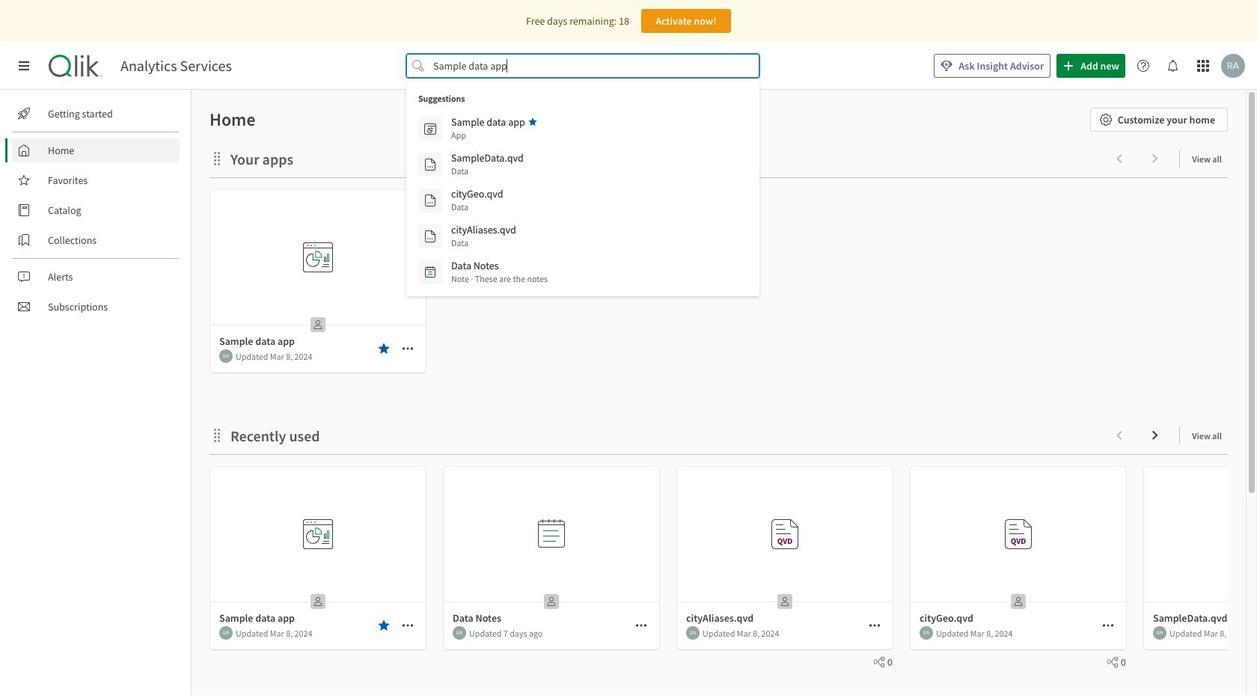 Task type: describe. For each thing, give the bounding box(es) containing it.
analytics services element
[[121, 57, 232, 75]]

Search for content text field
[[430, 54, 736, 78]]

remove from favorites image
[[378, 343, 390, 355]]

more actions image for remove from favorites image
[[402, 343, 414, 355]]

navigation pane element
[[0, 96, 191, 325]]

these are the notes element
[[451, 272, 548, 286]]

2 ruby anderson image from the left
[[1153, 627, 1167, 640]]



Task type: locate. For each thing, give the bounding box(es) containing it.
more actions image
[[869, 620, 881, 632]]

1 horizontal spatial ruby anderson image
[[1153, 627, 1167, 640]]

sample data app element
[[451, 115, 525, 129]]

move collection image
[[210, 428, 225, 443]]

1 ruby anderson image from the left
[[920, 627, 933, 640]]

cityaliases.qvd element
[[451, 223, 516, 237]]

sampledata.qvd element
[[451, 151, 524, 165]]

0 horizontal spatial ruby anderson image
[[920, 627, 933, 640]]

more actions image for remove from favorites icon
[[402, 620, 414, 632]]

remove from favorites image
[[378, 620, 390, 632]]

main content
[[186, 90, 1258, 695]]

citygeo.qvd element
[[451, 187, 503, 201]]

move collection image
[[210, 151, 225, 166]]

close sidebar menu image
[[18, 60, 30, 72]]

ruby anderson image
[[1222, 54, 1246, 78], [219, 350, 233, 363], [219, 627, 233, 640], [453, 627, 466, 640], [686, 627, 700, 640]]

data notes element
[[451, 259, 499, 272]]

more actions image
[[402, 343, 414, 355], [402, 620, 414, 632], [635, 620, 647, 632]]

ruby anderson image
[[920, 627, 933, 640], [1153, 627, 1167, 640]]

ruby anderson element
[[219, 350, 233, 363], [219, 627, 233, 640], [453, 627, 466, 640], [686, 627, 700, 640], [920, 627, 933, 640], [1153, 627, 1167, 640]]



Task type: vqa. For each thing, say whether or not it's contained in the screenshot.
the right menu item
no



